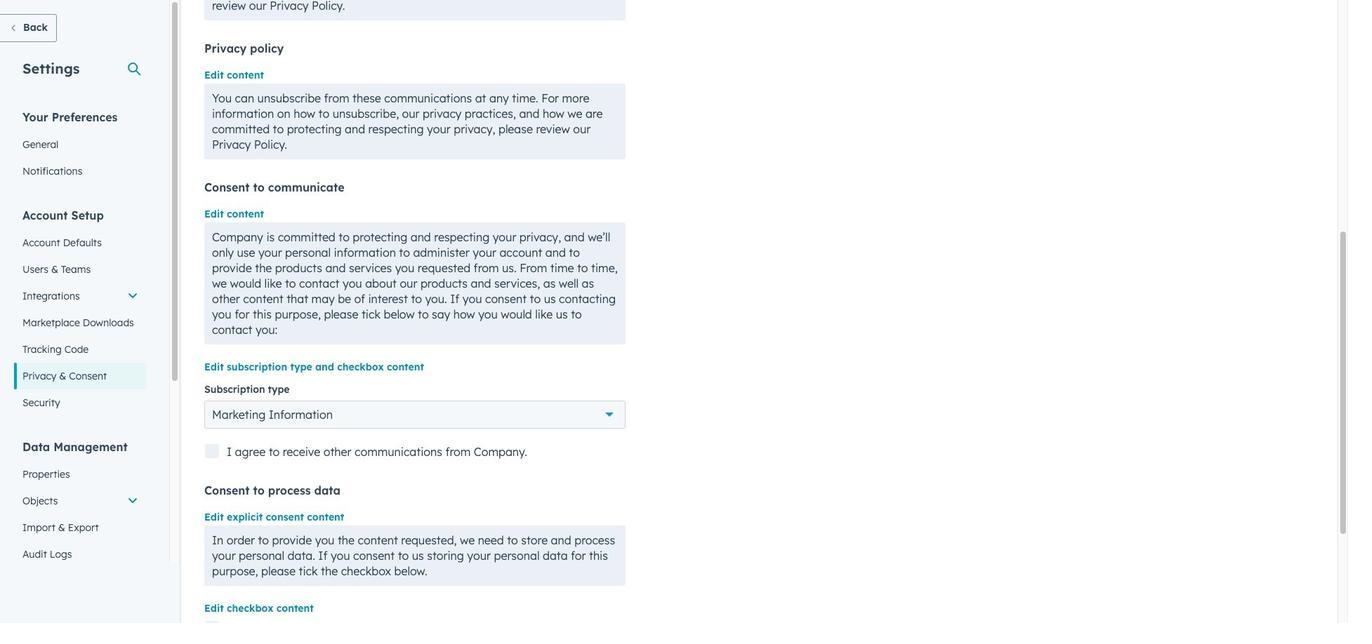 Task type: vqa. For each thing, say whether or not it's contained in the screenshot.
Your Preferences element
yes



Task type: locate. For each thing, give the bounding box(es) containing it.
data management element
[[14, 440, 147, 568]]



Task type: describe. For each thing, give the bounding box(es) containing it.
account setup element
[[14, 208, 147, 417]]

your preferences element
[[14, 110, 147, 185]]



